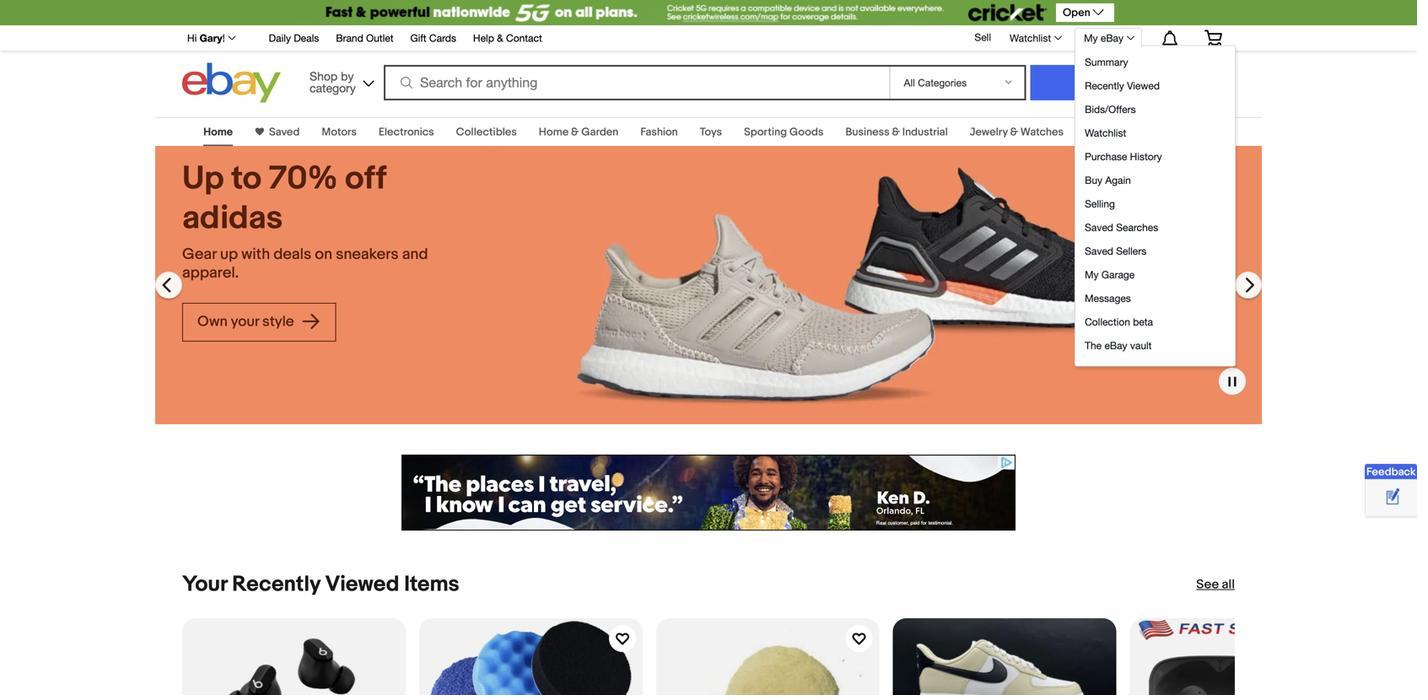 Task type: locate. For each thing, give the bounding box(es) containing it.
advertisement region inside up to 70% off adidas main content
[[402, 455, 1016, 531]]

sellers
[[1116, 245, 1147, 257]]

0 horizontal spatial watchlist
[[1010, 32, 1051, 44]]

goods
[[790, 126, 824, 139]]

the
[[1085, 340, 1102, 351]]

1 horizontal spatial recently
[[1085, 80, 1124, 92]]

0 vertical spatial recently
[[1085, 80, 1124, 92]]

my left garage
[[1085, 269, 1099, 281]]

ebay up summary
[[1101, 32, 1124, 44]]

up
[[220, 245, 238, 264]]

saved up 70% at the top left
[[269, 126, 300, 139]]

watches
[[1021, 126, 1064, 139]]

2 vertical spatial saved
[[1085, 245, 1114, 257]]

advertisement region
[[300, 0, 1118, 25], [402, 455, 1016, 531]]

watchlist
[[1010, 32, 1051, 44], [1085, 127, 1126, 139]]

watchlist link up the history
[[1081, 121, 1233, 145]]

shop
[[310, 69, 338, 83]]

messages
[[1085, 292, 1131, 304]]

your
[[231, 313, 259, 330]]

brand outlet
[[336, 32, 394, 44]]

watchlist link down the open
[[1001, 28, 1070, 48]]

ebay for my
[[1101, 32, 1124, 44]]

1 vertical spatial my
[[1085, 269, 1099, 281]]

my down open button
[[1084, 32, 1098, 44]]

your recently viewed items link
[[182, 572, 459, 598]]

0 vertical spatial watchlist link
[[1001, 28, 1070, 48]]

gary
[[200, 32, 222, 44]]

motors
[[322, 126, 357, 139]]

electronics
[[379, 126, 434, 139]]

ebay inside my ebay link
[[1101, 32, 1124, 44]]

viewed inside account navigation
[[1127, 80, 1160, 92]]

summary
[[1085, 56, 1128, 68]]

garage
[[1102, 269, 1135, 281]]

sporting goods link
[[744, 126, 824, 139]]

0 vertical spatial viewed
[[1127, 80, 1160, 92]]

contact
[[506, 32, 542, 44]]

home
[[203, 126, 233, 139], [539, 126, 569, 139]]

watchlist up purchase
[[1085, 127, 1126, 139]]

recently down summary
[[1085, 80, 1124, 92]]

ebay right the
[[1105, 340, 1128, 351]]

1 horizontal spatial home
[[539, 126, 569, 139]]

bids/offers
[[1085, 103, 1136, 115]]

own your style link
[[182, 303, 336, 342]]

hi gary !
[[187, 32, 225, 44]]

hi
[[187, 32, 197, 44]]

toys link
[[700, 126, 722, 139]]

2 vertical spatial ebay
[[1105, 340, 1128, 351]]

70%
[[269, 159, 338, 199]]

jewelry & watches link
[[970, 126, 1064, 139]]

0 vertical spatial saved
[[269, 126, 300, 139]]

watchlist right sell
[[1010, 32, 1051, 44]]

1 vertical spatial ebay
[[1086, 126, 1110, 139]]

feedback
[[1367, 466, 1416, 479]]

business & industrial link
[[846, 126, 948, 139]]

& inside account navigation
[[497, 32, 503, 44]]

buy
[[1085, 174, 1103, 186]]

collectibles
[[456, 126, 517, 139]]

1 vertical spatial advertisement region
[[402, 455, 1016, 531]]

& right jewelry
[[1010, 126, 1018, 139]]

gear
[[182, 245, 217, 264]]

summary link
[[1081, 50, 1233, 74]]

recently
[[1085, 80, 1124, 92], [232, 572, 320, 598]]

the ebay vault link
[[1081, 334, 1233, 357]]

help
[[473, 32, 494, 44]]

brand
[[336, 32, 363, 44]]

& for business
[[892, 126, 900, 139]]

brand outlet link
[[336, 30, 394, 48]]

0 horizontal spatial recently
[[232, 572, 320, 598]]

with
[[241, 245, 270, 264]]

open
[[1063, 6, 1091, 19]]

selling
[[1085, 198, 1115, 210]]

ebay left live
[[1086, 126, 1110, 139]]

saved inside up to 70% off adidas main content
[[269, 126, 300, 139]]

help & contact link
[[473, 30, 542, 48]]

viewed left 'items'
[[325, 572, 399, 598]]

1 home from the left
[[203, 126, 233, 139]]

purchase history link
[[1081, 145, 1233, 168]]

saved searches link
[[1081, 216, 1233, 239]]

buy again link
[[1081, 168, 1233, 192]]

& left garden
[[571, 126, 579, 139]]

gift
[[410, 32, 427, 44]]

1 horizontal spatial viewed
[[1127, 80, 1160, 92]]

garden
[[582, 126, 619, 139]]

home left garden
[[539, 126, 569, 139]]

searches
[[1116, 221, 1159, 233]]

shop by category banner
[[178, 25, 1236, 367]]

0 horizontal spatial watchlist link
[[1001, 28, 1070, 48]]

and
[[402, 245, 428, 264]]

saved
[[269, 126, 300, 139], [1085, 221, 1114, 233], [1085, 245, 1114, 257]]

ebay inside the ebay vault link
[[1105, 340, 1128, 351]]

purchase
[[1085, 151, 1127, 162]]

1 vertical spatial recently
[[232, 572, 320, 598]]

selling link
[[1081, 192, 1233, 216]]

home for home & garden
[[539, 126, 569, 139]]

recently right your
[[232, 572, 320, 598]]

watchlist link
[[1001, 28, 1070, 48], [1081, 121, 1233, 145]]

1 vertical spatial watchlist link
[[1081, 121, 1233, 145]]

ebay live link
[[1086, 126, 1132, 139]]

1 horizontal spatial watchlist
[[1085, 127, 1126, 139]]

1 vertical spatial saved
[[1085, 221, 1114, 233]]

buy again
[[1085, 174, 1131, 186]]

0 vertical spatial my
[[1084, 32, 1098, 44]]

saved up my garage
[[1085, 245, 1114, 257]]

my ebay link
[[1075, 28, 1142, 48]]

0 horizontal spatial viewed
[[325, 572, 399, 598]]

all
[[1222, 577, 1235, 592]]

0 vertical spatial ebay
[[1101, 32, 1124, 44]]

home up "up"
[[203, 126, 233, 139]]

daily deals
[[269, 32, 319, 44]]

1 horizontal spatial watchlist link
[[1081, 121, 1233, 145]]

1 vertical spatial watchlist
[[1085, 127, 1126, 139]]

my for my ebay
[[1084, 32, 1098, 44]]

history
[[1130, 151, 1162, 162]]

again
[[1105, 174, 1131, 186]]

live
[[1112, 126, 1132, 139]]

saved sellers link
[[1081, 239, 1233, 263]]

2 home from the left
[[539, 126, 569, 139]]

my garage
[[1085, 269, 1135, 281]]

& right business
[[892, 126, 900, 139]]

0 horizontal spatial home
[[203, 126, 233, 139]]

daily
[[269, 32, 291, 44]]

& for home
[[571, 126, 579, 139]]

&
[[497, 32, 503, 44], [571, 126, 579, 139], [892, 126, 900, 139], [1010, 126, 1018, 139]]

your recently viewed items
[[182, 572, 459, 598]]

home & garden link
[[539, 126, 619, 139]]

category
[[310, 81, 356, 95]]

saved down the selling
[[1085, 221, 1114, 233]]

0 vertical spatial watchlist
[[1010, 32, 1051, 44]]

collection
[[1085, 316, 1130, 328]]

saved sellers
[[1085, 245, 1147, 257]]

Search for anything text field
[[386, 67, 886, 99]]

viewed up bids/offers link
[[1127, 80, 1160, 92]]

None submit
[[1031, 65, 1172, 100]]

ebay live
[[1086, 126, 1132, 139]]

& right "help"
[[497, 32, 503, 44]]

1 vertical spatial viewed
[[325, 572, 399, 598]]



Task type: vqa. For each thing, say whether or not it's contained in the screenshot.
Your
yes



Task type: describe. For each thing, give the bounding box(es) containing it.
off
[[345, 159, 386, 199]]

to
[[231, 159, 262, 199]]

collection beta
[[1085, 316, 1153, 328]]

purchase history
[[1085, 151, 1162, 162]]

saved for saved sellers
[[1085, 245, 1114, 257]]

motors link
[[322, 126, 357, 139]]

watchlist for the topmost the watchlist link
[[1010, 32, 1051, 44]]

open button
[[1056, 3, 1114, 22]]

electronics link
[[379, 126, 434, 139]]

apparel.
[[182, 264, 239, 282]]

recently inside up to 70% off adidas main content
[[232, 572, 320, 598]]

recently viewed link
[[1081, 74, 1233, 97]]

sporting goods
[[744, 126, 824, 139]]

!
[[222, 32, 225, 44]]

gift cards
[[410, 32, 456, 44]]

saved for saved
[[269, 126, 300, 139]]

viewed inside up to 70% off adidas main content
[[325, 572, 399, 598]]

items
[[404, 572, 459, 598]]

up to 70% off adidas link
[[182, 159, 462, 238]]

by
[[341, 69, 354, 83]]

collection beta link
[[1081, 310, 1233, 334]]

help & contact
[[473, 32, 542, 44]]

your shopping cart image
[[1204, 30, 1223, 47]]

sell link
[[967, 31, 999, 43]]

up
[[182, 159, 224, 199]]

industrial
[[903, 126, 948, 139]]

deals
[[294, 32, 319, 44]]

own your style
[[197, 313, 297, 330]]

messages link
[[1081, 286, 1233, 310]]

0 vertical spatial advertisement region
[[300, 0, 1118, 25]]

your
[[182, 572, 227, 598]]

beta
[[1133, 316, 1153, 328]]

ebay inside up to 70% off adidas main content
[[1086, 126, 1110, 139]]

vault
[[1130, 340, 1152, 351]]

on
[[315, 245, 332, 264]]

recently inside account navigation
[[1085, 80, 1124, 92]]

recently viewed
[[1085, 80, 1160, 92]]

jewelry
[[970, 126, 1008, 139]]

saved for saved searches
[[1085, 221, 1114, 233]]

sporting
[[744, 126, 787, 139]]

jewelry & watches
[[970, 126, 1064, 139]]

cards
[[429, 32, 456, 44]]

style
[[262, 313, 294, 330]]

outlet
[[366, 32, 394, 44]]

home & garden
[[539, 126, 619, 139]]

watchlist for the bottommost the watchlist link
[[1085, 127, 1126, 139]]

fashion link
[[641, 126, 678, 139]]

up to 70% off adidas main content
[[0, 107, 1417, 695]]

daily deals link
[[269, 30, 319, 48]]

saved searches
[[1085, 221, 1159, 233]]

none submit inside shop by category banner
[[1031, 65, 1172, 100]]

the ebay vault
[[1085, 340, 1152, 351]]

my for my garage
[[1085, 269, 1099, 281]]

& for help
[[497, 32, 503, 44]]

& for jewelry
[[1010, 126, 1018, 139]]

up to 70% off adidas gear up with deals on sneakers and apparel.
[[182, 159, 428, 282]]

see all link
[[1197, 576, 1235, 593]]

shop by category
[[310, 69, 356, 95]]

ebay for the
[[1105, 340, 1128, 351]]

account navigation
[[178, 25, 1236, 367]]

saved link
[[264, 126, 300, 139]]

sneakers
[[336, 245, 399, 264]]

shop by category button
[[302, 63, 378, 99]]

home for home
[[203, 126, 233, 139]]

business
[[846, 126, 890, 139]]

see all
[[1197, 577, 1235, 592]]

toys
[[700, 126, 722, 139]]

sell
[[975, 31, 991, 43]]

bids/offers link
[[1081, 97, 1233, 121]]

own
[[197, 313, 228, 330]]

adidas
[[182, 199, 283, 238]]

see
[[1197, 577, 1219, 592]]

fashion
[[641, 126, 678, 139]]

business & industrial
[[846, 126, 948, 139]]



